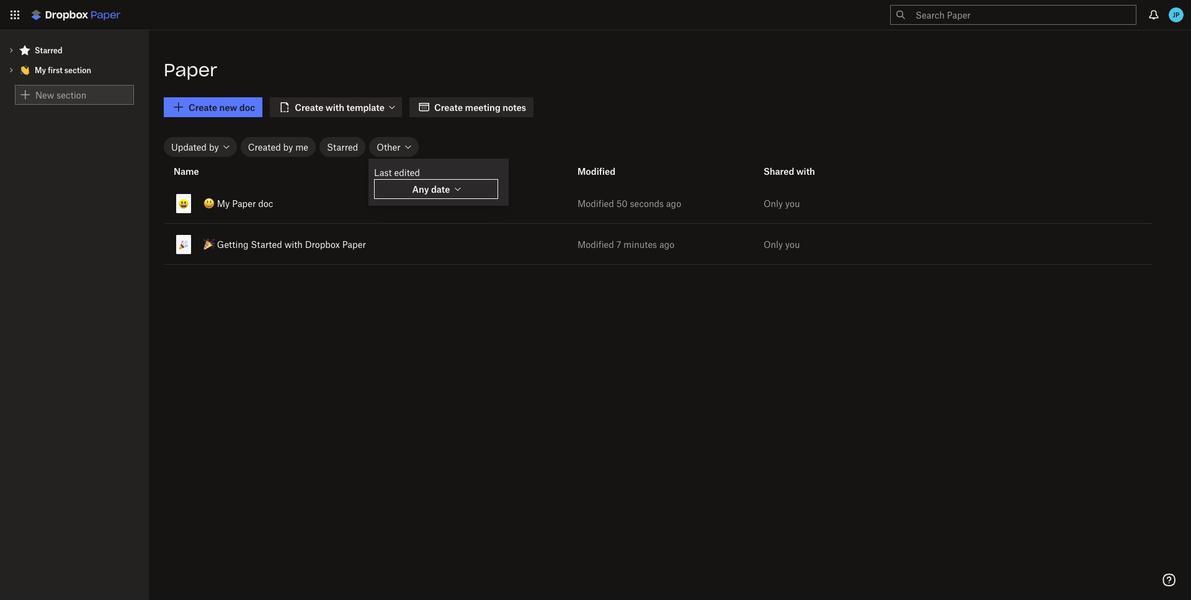 Task type: describe. For each thing, give the bounding box(es) containing it.
any date button
[[374, 179, 498, 199]]

seconds
[[630, 198, 664, 209]]

7
[[617, 239, 621, 250]]

menu containing last edited
[[369, 159, 508, 205]]

by
[[283, 141, 293, 153]]

started
[[251, 239, 282, 250]]

row containing 🎉 getting started with dropbox paper
[[164, 222, 1153, 267]]

create new doc button
[[164, 97, 263, 117]]

doc inside button
[[239, 102, 255, 113]]

starred button
[[320, 137, 366, 157]]

ago for modified 50 seconds ago
[[666, 198, 681, 209]]

🎉 getting started with dropbox paper link
[[194, 224, 506, 264]]

shared
[[764, 166, 795, 177]]

dropbox
[[305, 239, 340, 250]]

section
[[64, 65, 91, 75]]

created by me button
[[241, 137, 316, 157]]

create new doc
[[189, 102, 255, 113]]

modified 7 minutes ago
[[578, 239, 675, 250]]

create for create meeting notes
[[434, 102, 463, 113]]

😃 my paper doc link
[[194, 183, 506, 223]]

getting
[[217, 239, 249, 250]]

last edited
[[374, 167, 420, 178]]

new
[[219, 102, 237, 113]]

😃
[[204, 198, 215, 209]]

ago for modified 7 minutes ago
[[660, 239, 675, 250]]

0 horizontal spatial my
[[35, 65, 46, 75]]

you for modified 50 seconds ago
[[786, 198, 800, 209]]

starred inside the starred button
[[327, 141, 358, 153]]

my first section
[[35, 65, 91, 75]]

create meeting notes button
[[410, 97, 534, 117]]

😃 my paper doc
[[204, 198, 273, 209]]

party popper image
[[179, 240, 189, 250]]

🎉 getting started with dropbox paper cell
[[164, 224, 506, 264]]



Task type: locate. For each thing, give the bounding box(es) containing it.
1 horizontal spatial starred
[[327, 141, 358, 153]]

modified left 50
[[578, 198, 614, 209]]

create for create new doc
[[189, 102, 217, 113]]

1 horizontal spatial with
[[797, 166, 815, 177]]

0 vertical spatial modified
[[578, 166, 616, 177]]

last
[[374, 167, 392, 178]]

0 horizontal spatial doc
[[239, 102, 255, 113]]

other button
[[369, 137, 419, 157]]

2 you from the top
[[786, 239, 800, 250]]

starred up first
[[35, 45, 63, 55]]

me
[[295, 141, 308, 153]]

1 row from the top
[[164, 181, 1153, 226]]

0 vertical spatial starred
[[35, 45, 63, 55]]

create inside button
[[189, 102, 217, 113]]

row down seconds
[[164, 222, 1153, 267]]

🎉 getting started with dropbox paper
[[204, 239, 366, 250]]

first
[[48, 65, 63, 75]]

2 create from the left
[[434, 102, 463, 113]]

3 modified from the top
[[578, 239, 614, 250]]

2 row group from the top
[[164, 181, 1153, 267]]

my
[[35, 65, 46, 75], [217, 198, 230, 209]]

1 horizontal spatial paper
[[232, 198, 256, 209]]

only you for 7 minutes ago
[[764, 239, 800, 250]]

notes
[[503, 102, 526, 113]]

meeting
[[465, 102, 501, 113]]

1 only you from the top
[[764, 198, 800, 209]]

shared with
[[764, 166, 815, 177]]

row
[[164, 181, 1153, 226], [164, 222, 1153, 267]]

doc up started
[[258, 198, 273, 209]]

1 create from the left
[[189, 102, 217, 113]]

1 vertical spatial ago
[[660, 239, 675, 250]]

with
[[797, 166, 815, 177], [285, 239, 303, 250]]

minutes
[[624, 239, 657, 250]]

edited
[[394, 167, 420, 178]]

waving hand image
[[20, 65, 30, 75]]

row up minutes
[[164, 181, 1153, 226]]

paper
[[164, 63, 217, 80], [232, 198, 256, 209], [342, 239, 366, 250]]

2 horizontal spatial paper
[[342, 239, 366, 250]]

1 vertical spatial paper
[[232, 198, 256, 209]]

create
[[189, 102, 217, 113], [434, 102, 463, 113]]

1 you from the top
[[786, 198, 800, 209]]

my left first
[[35, 65, 46, 75]]

2 vertical spatial paper
[[342, 239, 366, 250]]

😃 my paper doc cell
[[164, 183, 506, 223]]

only
[[764, 198, 783, 209], [764, 239, 783, 250]]

2 modified from the top
[[578, 198, 614, 209]]

modified 50 seconds ago
[[578, 198, 681, 209]]

1 modified from the top
[[578, 166, 616, 177]]

0 horizontal spatial paper
[[164, 63, 217, 80]]

1 horizontal spatial doc
[[258, 198, 273, 209]]

2 only from the top
[[764, 239, 783, 250]]

only you for 50 seconds ago
[[764, 198, 800, 209]]

2 vertical spatial modified
[[578, 239, 614, 250]]

with inside 🎉 getting started with dropbox paper link
[[285, 239, 303, 250]]

paper up create new doc button
[[164, 63, 217, 80]]

1 vertical spatial you
[[786, 239, 800, 250]]

modified
[[578, 166, 616, 177], [578, 198, 614, 209], [578, 239, 614, 250]]

name
[[174, 166, 199, 177]]

1 vertical spatial starred
[[327, 141, 358, 153]]

0 vertical spatial with
[[797, 166, 815, 177]]

0 vertical spatial doc
[[239, 102, 255, 113]]

starred right me
[[327, 141, 358, 153]]

1 only from the top
[[764, 198, 783, 209]]

date
[[431, 184, 450, 195]]

1 horizontal spatial create
[[434, 102, 463, 113]]

modified for modified 50 seconds ago
[[578, 198, 614, 209]]

create inside popup button
[[434, 102, 463, 113]]

1 horizontal spatial my
[[217, 198, 230, 209]]

1 vertical spatial only you
[[764, 239, 800, 250]]

0 vertical spatial paper
[[164, 63, 217, 80]]

🎉
[[204, 239, 215, 250]]

doc
[[239, 102, 255, 113], [258, 198, 273, 209]]

0 horizontal spatial starred
[[35, 45, 63, 55]]

1 vertical spatial my
[[217, 198, 230, 209]]

any
[[412, 184, 429, 195]]

0 vertical spatial only
[[764, 198, 783, 209]]

my right 😃 on the left of page
[[217, 198, 230, 209]]

only for modified 50 seconds ago
[[764, 198, 783, 209]]

0 vertical spatial ago
[[666, 198, 681, 209]]

you for modified 7 minutes ago
[[786, 239, 800, 250]]

2 only you from the top
[[764, 239, 800, 250]]

modified for modified 7 minutes ago
[[578, 239, 614, 250]]

row group containing name
[[164, 159, 1141, 183]]

50
[[617, 198, 628, 209]]

other
[[377, 141, 401, 153]]

cell
[[940, 224, 1141, 264]]

starred
[[35, 45, 63, 55], [327, 141, 358, 153]]

menu
[[369, 159, 508, 205]]

only you
[[764, 198, 800, 209], [764, 239, 800, 250]]

modified for modified
[[578, 166, 616, 177]]

created
[[248, 141, 281, 153]]

New section text field
[[35, 86, 133, 104]]

any date
[[412, 184, 450, 195]]

row containing 😃 my paper doc
[[164, 181, 1153, 226]]

0 vertical spatial only you
[[764, 198, 800, 209]]

doc right the new
[[239, 102, 255, 113]]

modified left '7'
[[578, 239, 614, 250]]

ago
[[666, 198, 681, 209], [660, 239, 675, 250]]

0 horizontal spatial with
[[285, 239, 303, 250]]

ago right minutes
[[660, 239, 675, 250]]

1 vertical spatial only
[[764, 239, 783, 250]]

created by me
[[248, 141, 308, 153]]

create left meeting
[[434, 102, 463, 113]]

row group
[[164, 159, 1141, 183], [164, 181, 1153, 267]]

doc inside cell
[[258, 198, 273, 209]]

create left the new
[[189, 102, 217, 113]]

0 vertical spatial my
[[35, 65, 46, 75]]

1 vertical spatial modified
[[578, 198, 614, 209]]

create meeting notes
[[434, 102, 526, 113]]

1 vertical spatial doc
[[258, 198, 273, 209]]

with right started
[[285, 239, 303, 250]]

1 row group from the top
[[164, 159, 1141, 183]]

1 vertical spatial with
[[285, 239, 303, 250]]

2 row from the top
[[164, 222, 1153, 267]]

paper right dropbox
[[342, 239, 366, 250]]

table containing name
[[164, 159, 1177, 586]]

my inside cell
[[217, 198, 230, 209]]

table
[[164, 159, 1177, 586]]

0 vertical spatial you
[[786, 198, 800, 209]]

with right shared
[[797, 166, 815, 177]]

modified up modified 50 seconds ago
[[578, 166, 616, 177]]

paper right 😃 on the left of page
[[232, 198, 256, 209]]

grinning face with big eyes image
[[179, 199, 189, 209]]

ago right seconds
[[666, 198, 681, 209]]

only for modified 7 minutes ago
[[764, 239, 783, 250]]

you
[[786, 198, 800, 209], [786, 239, 800, 250]]

0 horizontal spatial create
[[189, 102, 217, 113]]

row group containing 😃 my paper doc
[[164, 181, 1153, 267]]



Task type: vqa. For each thing, say whether or not it's contained in the screenshot.
alert
no



